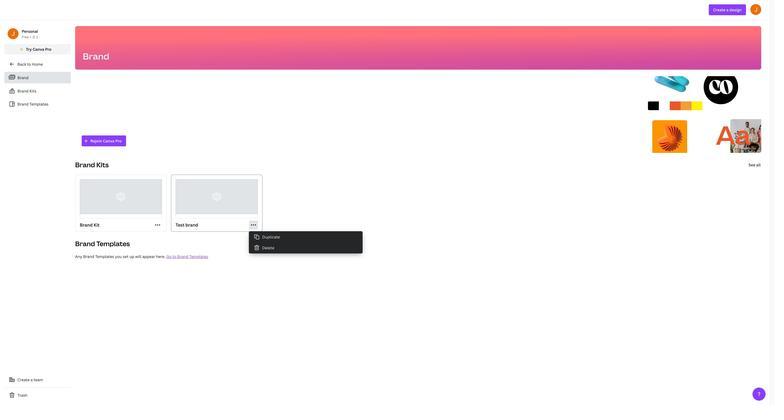 Task type: vqa. For each thing, say whether or not it's contained in the screenshot.
list
yes



Task type: locate. For each thing, give the bounding box(es) containing it.
list
[[4, 72, 71, 110]]

menu
[[249, 232, 363, 254]]



Task type: describe. For each thing, give the bounding box(es) containing it.
jeremy miller image
[[751, 4, 762, 15]]



